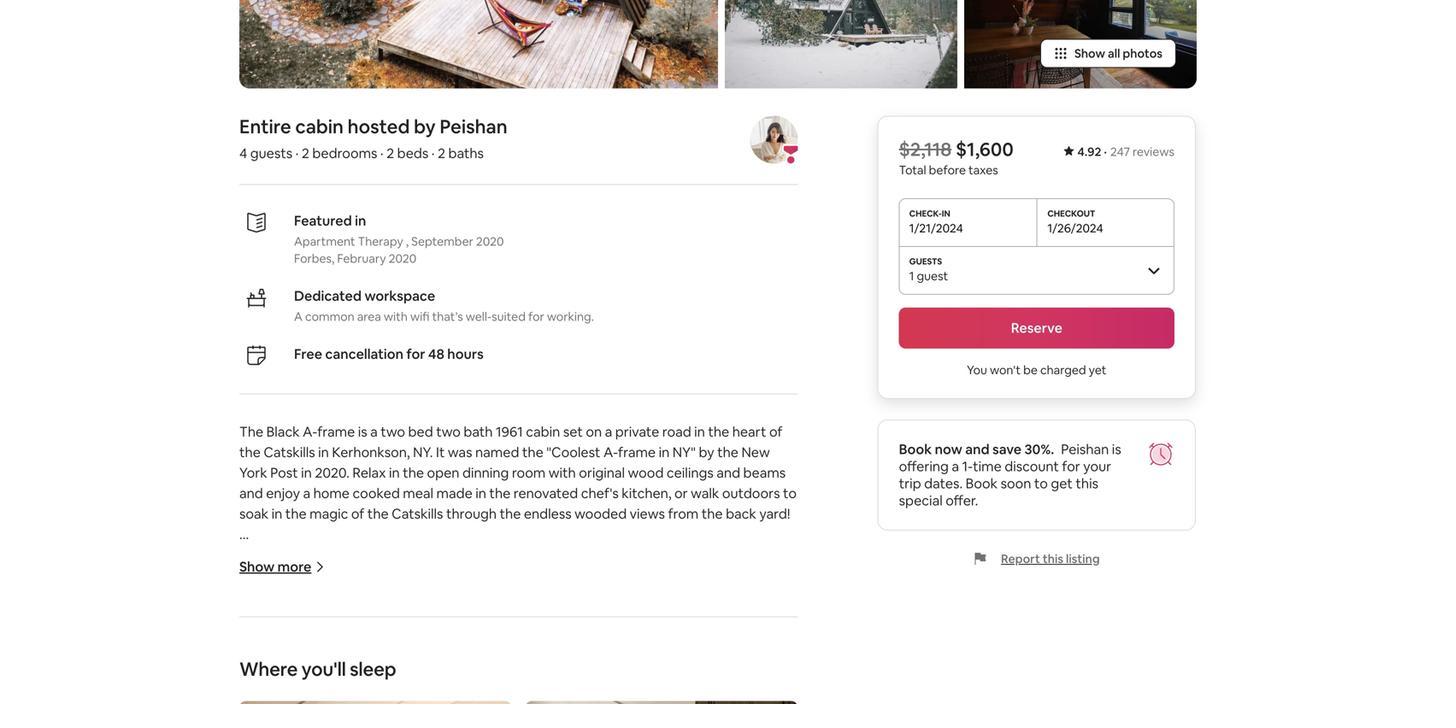 Task type: vqa. For each thing, say whether or not it's contained in the screenshot.
591 reviews button
no



Task type: locate. For each thing, give the bounding box(es) containing it.
1 vertical spatial wooded
[[553, 628, 605, 646]]

1 vertical spatial this
[[1043, 551, 1063, 567]]

0 vertical spatial with
[[384, 309, 408, 324]]

1 vertical spatial with
[[549, 464, 576, 482]]

wifi
[[410, 309, 430, 324]]

road up house
[[732, 608, 761, 625]]

2 vertical spatial a-
[[574, 608, 589, 625]]

1 vertical spatial the
[[707, 628, 731, 646]]

bedroom 2 image
[[525, 701, 798, 704]]

0 vertical spatial frame
[[317, 423, 355, 441]]

48
[[428, 345, 444, 363]]

private up features
[[239, 628, 283, 646]]

as
[[481, 649, 495, 666], [525, 649, 539, 666]]

all
[[1108, 46, 1120, 61]]

baths down by peishan
[[448, 144, 484, 162]]

1-
[[962, 458, 973, 475]]

show all photos button
[[1040, 39, 1176, 68]]

set up "coolest
[[563, 423, 583, 441]]

renovated
[[514, 485, 578, 502]]

a- up original
[[603, 444, 618, 461]]

of right the 'heart'
[[769, 423, 783, 441]]

is up kerhonkson,
[[358, 423, 367, 441]]

0 horizontal spatial open
[[427, 464, 459, 482]]

0 vertical spatial open
[[427, 464, 459, 482]]

open inside the renovated 1960s off the grid solar powered modified a-frame, set on a private road in a private community, sprawling two acres of deeply wooded catskill forests. the house features two full bedrooms, two baths as well as a very comfortable, cozy, open floor plan.
[[702, 649, 735, 666]]

0 horizontal spatial to
[[783, 485, 797, 502]]

for left '48'
[[406, 345, 425, 363]]

the up room
[[522, 444, 543, 461]]

the
[[708, 423, 729, 441], [239, 444, 261, 461], [522, 444, 543, 461], [717, 444, 739, 461], [403, 464, 424, 482], [489, 485, 511, 502], [285, 505, 307, 523], [367, 505, 389, 523], [500, 505, 521, 523], [702, 505, 723, 523], [370, 608, 391, 625]]

2 horizontal spatial for
[[1062, 458, 1080, 475]]

0 horizontal spatial with
[[384, 309, 408, 324]]

1 horizontal spatial with
[[549, 464, 576, 482]]

comfortable,
[[583, 649, 664, 666]]

2 left beds
[[387, 144, 394, 162]]

features
[[239, 649, 292, 666]]

winter image
[[725, 0, 957, 88]]

1 vertical spatial baths
[[443, 649, 478, 666]]

through
[[446, 505, 497, 523]]

0 vertical spatial wooded
[[575, 505, 627, 523]]

show
[[1074, 46, 1105, 61], [239, 558, 275, 576]]

private up forests.
[[685, 608, 729, 625]]

a inside peishan is offering a 1-time discount for your trip dates. book soon to get this special offer.
[[952, 458, 959, 475]]

1 horizontal spatial to
[[1034, 475, 1048, 492]]

0 vertical spatial this
[[1076, 475, 1098, 492]]

2 horizontal spatial and
[[965, 441, 990, 458]]

1 vertical spatial show
[[239, 558, 275, 576]]

cabin right 1961
[[526, 423, 560, 441]]

dedicated
[[294, 287, 362, 305]]

a- right black
[[303, 423, 317, 441]]

the left house
[[707, 628, 731, 646]]

charged
[[1040, 362, 1086, 378]]

report this listing button
[[974, 551, 1100, 567]]

1 horizontal spatial of
[[491, 628, 504, 646]]

set up catskill
[[633, 608, 652, 625]]

0 vertical spatial and
[[965, 441, 990, 458]]

deeply
[[507, 628, 550, 646]]

working.
[[547, 309, 594, 324]]

the inside the black a-frame is a two bed two bath 1961 cabin set on a private road in the heart of the catskills in kerhonkson, ny. it was named the "coolest a-frame in ny" by the new york post in 2020. relax in the open dinning room with original wood ceilings and beams and enjoy a home cooked meal made in the renovated chef's kitchen, or walk outdoors to soak in the magic of the catskills through the endless wooded views from the back yard!
[[239, 423, 263, 441]]

the left black
[[239, 423, 263, 441]]

1 vertical spatial 2020
[[389, 251, 416, 266]]

book inside peishan is offering a 1-time discount for your trip dates. book soon to get this special offer.
[[966, 475, 998, 492]]

1 vertical spatial book
[[966, 475, 998, 492]]

0 vertical spatial private
[[615, 423, 659, 441]]

0 horizontal spatial and
[[239, 485, 263, 502]]

in up 2020. on the left of page
[[318, 444, 329, 461]]

full
[[322, 649, 341, 666]]

as down deeply
[[525, 649, 539, 666]]

dedicated workspace a common area with wifi that's well-suited for working.
[[294, 287, 594, 324]]

for left your
[[1062, 458, 1080, 475]]

catskills down meal
[[392, 505, 443, 523]]

1 horizontal spatial frame
[[618, 444, 656, 461]]

show all photos
[[1074, 46, 1163, 61]]

· right guests
[[295, 144, 299, 162]]

wooded inside the black a-frame is a two bed two bath 1961 cabin set on a private road in the heart of the catskills in kerhonkson, ny. it was named the "coolest a-frame in ny" by the new york post in 2020. relax in the open dinning room with original wood ceilings and beams and enjoy a home cooked meal made in the renovated chef's kitchen, or walk outdoors to soak in the magic of the catskills through the endless wooded views from the back yard!
[[575, 505, 627, 523]]

peishan is a superhost. learn more about peishan. image
[[750, 116, 798, 164], [750, 116, 798, 164]]

in down the enjoy
[[271, 505, 282, 523]]

the right by
[[717, 444, 739, 461]]

of down cooked
[[351, 505, 364, 523]]

two down sprawling
[[415, 649, 440, 666]]

baths inside entire cabin hosted by peishan 4 guests · 2 bedrooms · 2 beds · 2 baths
[[448, 144, 484, 162]]

wooded
[[575, 505, 627, 523], [553, 628, 605, 646]]

baths down the acres
[[443, 649, 478, 666]]

1 horizontal spatial as
[[525, 649, 539, 666]]

suited
[[492, 309, 526, 324]]

0 horizontal spatial road
[[662, 423, 691, 441]]

offering
[[899, 458, 949, 475]]

post
[[270, 464, 298, 482]]

enjoy
[[266, 485, 300, 502]]

to left get
[[1034, 475, 1048, 492]]

free
[[294, 345, 322, 363]]

1 horizontal spatial cabin
[[526, 423, 560, 441]]

cabin up bedrooms
[[295, 114, 344, 139]]

made
[[436, 485, 472, 502]]

reviews
[[1133, 144, 1175, 159]]

1 horizontal spatial show
[[1074, 46, 1105, 61]]

1 horizontal spatial this
[[1076, 475, 1098, 492]]

· down hosted
[[380, 144, 384, 162]]

2 vertical spatial for
[[1062, 458, 1080, 475]]

meal
[[403, 485, 433, 502]]

0 horizontal spatial set
[[563, 423, 583, 441]]

this inside peishan is offering a 1-time discount for your trip dates. book soon to get this special offer.
[[1076, 475, 1098, 492]]

well
[[498, 649, 522, 666]]

· right beds
[[431, 144, 435, 162]]

2 · from the left
[[295, 144, 299, 162]]

this left listing
[[1043, 551, 1063, 567]]

dates.
[[924, 475, 963, 492]]

modified
[[515, 608, 571, 625]]

$2,118
[[899, 137, 952, 161]]

0 vertical spatial set
[[563, 423, 583, 441]]

solar
[[422, 608, 452, 625]]

relax in
[[353, 464, 400, 482]]

1 horizontal spatial book
[[966, 475, 998, 492]]

2020.
[[315, 464, 350, 482]]

0 horizontal spatial as
[[481, 649, 495, 666]]

hours
[[447, 345, 484, 363]]

book left now
[[899, 441, 932, 458]]

4.92 · 247 reviews
[[1077, 144, 1175, 159]]

1 horizontal spatial is
[[1112, 441, 1121, 458]]

show left 'all'
[[1074, 46, 1105, 61]]

2020 right september
[[476, 234, 504, 249]]

0 vertical spatial on
[[586, 423, 602, 441]]

in up house
[[764, 608, 775, 625]]

forbes,
[[294, 251, 334, 266]]

fall time image
[[239, 0, 718, 88]]

0 horizontal spatial cabin
[[295, 114, 344, 139]]

is right your
[[1112, 441, 1121, 458]]

road inside the black a-frame is a two bed two bath 1961 cabin set on a private road in the heart of the catskills in kerhonkson, ny. it was named the "coolest a-frame in ny" by the new york post in 2020. relax in the open dinning room with original wood ceilings and beams and enjoy a home cooked meal made in the renovated chef's kitchen, or walk outdoors to soak in the magic of the catskills through the endless wooded views from the back yard!
[[662, 423, 691, 441]]

of up well
[[491, 628, 504, 646]]

book left soon
[[966, 475, 998, 492]]

special
[[899, 492, 943, 509]]

2 right guests
[[302, 144, 309, 162]]

original
[[579, 464, 625, 482]]

0 horizontal spatial 2
[[302, 144, 309, 162]]

1 horizontal spatial on
[[655, 608, 672, 625]]

wooded down chef's
[[575, 505, 627, 523]]

0 vertical spatial catskills
[[264, 444, 315, 461]]

· left 247
[[1104, 144, 1107, 159]]

0 vertical spatial 2020
[[476, 234, 504, 249]]

1 vertical spatial road
[[732, 608, 761, 625]]

you won't be charged yet
[[967, 362, 1107, 378]]

where
[[239, 657, 298, 682]]

frame up kerhonkson,
[[317, 423, 355, 441]]

0 vertical spatial of
[[769, 423, 783, 441]]

0 horizontal spatial is
[[358, 423, 367, 441]]

"coolest
[[546, 444, 600, 461]]

is inside the black a-frame is a two bed two bath 1961 cabin set on a private road in the heart of the catskills in kerhonkson, ny. it was named the "coolest a-frame in ny" by the new york post in 2020. relax in the open dinning room with original wood ceilings and beams and enjoy a home cooked meal made in the renovated chef's kitchen, or walk outdoors to soak in the magic of the catskills through the endless wooded views from the back yard!
[[358, 423, 367, 441]]

0 horizontal spatial on
[[586, 423, 602, 441]]

1 horizontal spatial 2020
[[476, 234, 504, 249]]

1 vertical spatial for
[[406, 345, 425, 363]]

to up yard!
[[783, 485, 797, 502]]

1 guest button
[[899, 246, 1175, 294]]

4.92
[[1077, 144, 1101, 159]]

a- right modified
[[574, 608, 589, 625]]

in
[[355, 212, 366, 229], [694, 423, 705, 441], [318, 444, 329, 461], [659, 444, 670, 461], [301, 464, 312, 482], [475, 485, 486, 502], [271, 505, 282, 523], [764, 608, 775, 625]]

1 horizontal spatial catskills
[[392, 505, 443, 523]]

1 guest
[[909, 268, 948, 284]]

2 vertical spatial and
[[239, 485, 263, 502]]

where you'll sleep region
[[233, 657, 805, 704]]

0 vertical spatial a-
[[303, 423, 317, 441]]

road up ny"
[[662, 423, 691, 441]]

2020 down the ,
[[389, 251, 416, 266]]

and down york
[[239, 485, 263, 502]]

yet
[[1089, 362, 1107, 378]]

2 horizontal spatial of
[[769, 423, 783, 441]]

a black a- frame: sustainable catskills cabin image 5 image
[[964, 0, 1197, 88]]

show inside show all photos button
[[1074, 46, 1105, 61]]

2 horizontal spatial 2
[[438, 144, 445, 162]]

the down walk
[[702, 505, 723, 523]]

forests.
[[656, 628, 704, 646]]

0 vertical spatial road
[[662, 423, 691, 441]]

reserve button
[[899, 308, 1175, 349]]

with down workspace
[[384, 309, 408, 324]]

on up forests.
[[655, 608, 672, 625]]

0 horizontal spatial for
[[406, 345, 425, 363]]

on up "coolest
[[586, 423, 602, 441]]

2 vertical spatial of
[[491, 628, 504, 646]]

0 vertical spatial baths
[[448, 144, 484, 162]]

1 vertical spatial and
[[717, 464, 740, 482]]

grid
[[394, 608, 419, 625]]

on inside the renovated 1960s off the grid solar powered modified a-frame, set on a private road in a private community, sprawling two acres of deeply wooded catskill forests. the house features two full bedrooms, two baths as well as a very comfortable, cozy, open floor plan.
[[655, 608, 672, 625]]

0 vertical spatial the
[[239, 423, 263, 441]]

1 horizontal spatial 2
[[387, 144, 394, 162]]

0 vertical spatial book
[[899, 441, 932, 458]]

of
[[769, 423, 783, 441], [351, 505, 364, 523], [491, 628, 504, 646]]

offer.
[[946, 492, 978, 509]]

ny"
[[673, 444, 696, 461]]

featured
[[294, 212, 352, 229]]

peishan
[[1061, 441, 1109, 458]]

2 horizontal spatial private
[[685, 608, 729, 625]]

1/26/2024
[[1047, 220, 1103, 236]]

1 horizontal spatial road
[[732, 608, 761, 625]]

for inside dedicated workspace a common area with wifi that's well-suited for working.
[[528, 309, 544, 324]]

ny.
[[413, 444, 433, 461]]

0 horizontal spatial show
[[239, 558, 275, 576]]

0 vertical spatial cabin
[[295, 114, 344, 139]]

1 vertical spatial cabin
[[526, 423, 560, 441]]

0 horizontal spatial the
[[239, 423, 263, 441]]

new
[[742, 444, 770, 461]]

1 horizontal spatial a-
[[574, 608, 589, 625]]

1 vertical spatial a-
[[603, 444, 618, 461]]

catskills up post
[[264, 444, 315, 461]]

frame up wood
[[618, 444, 656, 461]]

baths inside the renovated 1960s off the grid solar powered modified a-frame, set on a private road in a private community, sprawling two acres of deeply wooded catskill forests. the house features two full bedrooms, two baths as well as a very comfortable, cozy, open floor plan.
[[443, 649, 478, 666]]

two down solar
[[426, 628, 451, 646]]

2 right beds
[[438, 144, 445, 162]]

and right now
[[965, 441, 990, 458]]

show left more
[[239, 558, 275, 576]]

or
[[675, 485, 688, 502]]

the
[[239, 423, 263, 441], [707, 628, 731, 646]]

1 horizontal spatial private
[[615, 423, 659, 441]]

report
[[1001, 551, 1040, 567]]

open down it
[[427, 464, 459, 482]]

0 horizontal spatial private
[[239, 628, 283, 646]]

the right off
[[370, 608, 391, 625]]

with down "coolest
[[549, 464, 576, 482]]

1 vertical spatial of
[[351, 505, 364, 523]]

for right suited
[[528, 309, 544, 324]]

the down the enjoy
[[285, 505, 307, 523]]

2 horizontal spatial a-
[[603, 444, 618, 461]]

set inside the black a-frame is a two bed two bath 1961 cabin set on a private road in the heart of the catskills in kerhonkson, ny. it was named the "coolest a-frame in ny" by the new york post in 2020. relax in the open dinning room with original wood ceilings and beams and enjoy a home cooked meal made in the renovated chef's kitchen, or walk outdoors to soak in the magic of the catskills through the endless wooded views from the back yard!
[[563, 423, 583, 441]]

in inside the renovated 1960s off the grid solar powered modified a-frame, set on a private road in a private community, sprawling two acres of deeply wooded catskill forests. the house features two full bedrooms, two baths as well as a very comfortable, cozy, open floor plan.
[[764, 608, 775, 625]]

book now and save 30%.
[[899, 441, 1054, 458]]

two
[[381, 423, 405, 441], [436, 423, 461, 441], [426, 628, 451, 646], [295, 649, 319, 666], [415, 649, 440, 666]]

0 vertical spatial show
[[1074, 46, 1105, 61]]

floor
[[738, 649, 767, 666]]

house
[[734, 628, 772, 646]]

0 horizontal spatial 2020
[[389, 251, 416, 266]]

renovated
[[239, 608, 307, 625]]

1 vertical spatial set
[[633, 608, 652, 625]]

as left well
[[481, 649, 495, 666]]

open left floor
[[702, 649, 735, 666]]

for inside peishan is offering a 1-time discount for your trip dates. book soon to get this special offer.
[[1062, 458, 1080, 475]]

0 horizontal spatial of
[[351, 505, 364, 523]]

february
[[337, 251, 386, 266]]

0 horizontal spatial catskills
[[264, 444, 315, 461]]

1 horizontal spatial the
[[707, 628, 731, 646]]

1 horizontal spatial set
[[633, 608, 652, 625]]

1 vertical spatial on
[[655, 608, 672, 625]]

private up wood
[[615, 423, 659, 441]]

on
[[586, 423, 602, 441], [655, 608, 672, 625]]

1 vertical spatial open
[[702, 649, 735, 666]]

road inside the renovated 1960s off the grid solar powered modified a-frame, set on a private road in a private community, sprawling two acres of deeply wooded catskill forests. the house features two full bedrooms, two baths as well as a very comfortable, cozy, open floor plan.
[[732, 608, 761, 625]]

room
[[512, 464, 546, 482]]

to inside the black a-frame is a two bed two bath 1961 cabin set on a private road in the heart of the catskills in kerhonkson, ny. it was named the "coolest a-frame in ny" by the new york post in 2020. relax in the open dinning room with original wood ceilings and beams and enjoy a home cooked meal made in the renovated chef's kitchen, or walk outdoors to soak in the magic of the catskills through the endless wooded views from the back yard!
[[783, 485, 797, 502]]

a-
[[303, 423, 317, 441], [603, 444, 618, 461], [574, 608, 589, 625]]

1 horizontal spatial for
[[528, 309, 544, 324]]

trip
[[899, 475, 921, 492]]

this right get
[[1076, 475, 1098, 492]]

0 vertical spatial for
[[528, 309, 544, 324]]

1 horizontal spatial open
[[702, 649, 735, 666]]

save
[[992, 441, 1022, 458]]

total
[[899, 162, 926, 178]]

wooded up very
[[553, 628, 605, 646]]

cabin inside entire cabin hosted by peishan 4 guests · 2 bedrooms · 2 beds · 2 baths
[[295, 114, 344, 139]]

in up therapy
[[355, 212, 366, 229]]

4 · from the left
[[431, 144, 435, 162]]

and up outdoors
[[717, 464, 740, 482]]

to
[[1034, 475, 1048, 492], [783, 485, 797, 502]]

private inside the black a-frame is a two bed two bath 1961 cabin set on a private road in the heart of the catskills in kerhonkson, ny. it was named the "coolest a-frame in ny" by the new york post in 2020. relax in the open dinning room with original wood ceilings and beams and enjoy a home cooked meal made in the renovated chef's kitchen, or walk outdoors to soak in the magic of the catskills through the endless wooded views from the back yard!
[[615, 423, 659, 441]]



Task type: describe. For each thing, give the bounding box(es) containing it.
well-
[[466, 309, 492, 324]]

0 horizontal spatial book
[[899, 441, 932, 458]]

3 2 from the left
[[438, 144, 445, 162]]

the left endless
[[500, 505, 521, 523]]

it
[[436, 444, 445, 461]]

2 vertical spatial private
[[239, 628, 283, 646]]

more
[[277, 558, 311, 576]]

cancellation
[[325, 345, 403, 363]]

1 horizontal spatial and
[[717, 464, 740, 482]]

@ablackaframe
[[239, 546, 339, 564]]

you'll
[[301, 657, 346, 682]]

yard!
[[759, 505, 790, 523]]

in down dinning
[[475, 485, 486, 502]]

where you'll sleep
[[239, 657, 396, 682]]

the up meal
[[403, 464, 424, 482]]

on inside the black a-frame is a two bed two bath 1961 cabin set on a private road in the heart of the catskills in kerhonkson, ny. it was named the "coolest a-frame in ny" by the new york post in 2020. relax in the open dinning room with original wood ceilings and beams and enjoy a home cooked meal made in the renovated chef's kitchen, or walk outdoors to soak in the magic of the catskills through the endless wooded views from the back yard!
[[586, 423, 602, 441]]

show for show all photos
[[1074, 46, 1105, 61]]

in right post
[[301, 464, 312, 482]]

outdoors
[[722, 485, 780, 502]]

$1,600
[[956, 137, 1014, 161]]

to inside peishan is offering a 1-time discount for your trip dates. book soon to get this special offer.
[[1034, 475, 1048, 492]]

1 vertical spatial frame
[[618, 444, 656, 461]]

listing
[[1066, 551, 1100, 567]]

frame,
[[589, 608, 630, 625]]

,
[[406, 234, 409, 249]]

set inside the renovated 1960s off the grid solar powered modified a-frame, set on a private road in a private community, sprawling two acres of deeply wooded catskill forests. the house features two full bedrooms, two baths as well as a very comfortable, cozy, open floor plan.
[[633, 608, 652, 625]]

1/21/2024
[[909, 220, 963, 236]]

cozy,
[[667, 649, 699, 666]]

cooked
[[353, 485, 400, 502]]

with inside dedicated workspace a common area with wifi that's well-suited for working.
[[384, 309, 408, 324]]

the up york
[[239, 444, 261, 461]]

is inside peishan is offering a 1-time discount for your trip dates. book soon to get this special offer.
[[1112, 441, 1121, 458]]

renovated 1960s off the grid solar powered modified a-frame, set on a private road in a private community, sprawling two acres of deeply wooded catskill forests. the house features two full bedrooms, two baths as well as a very comfortable, cozy, open floor plan.
[[239, 608, 788, 687]]

guest
[[917, 268, 948, 284]]

1 as from the left
[[481, 649, 495, 666]]

two left full
[[295, 649, 319, 666]]

by
[[699, 444, 714, 461]]

by peishan
[[414, 114, 507, 139]]

show more
[[239, 558, 311, 576]]

0 horizontal spatial a-
[[303, 423, 317, 441]]

in up by
[[694, 423, 705, 441]]

therapy
[[358, 234, 403, 249]]

photos
[[1123, 46, 1163, 61]]

4
[[239, 144, 247, 162]]

bed
[[408, 423, 433, 441]]

30%.
[[1024, 441, 1054, 458]]

peishan is offering a 1-time discount for your trip dates. book soon to get this special offer.
[[899, 441, 1121, 509]]

dinning
[[462, 464, 509, 482]]

workspace
[[365, 287, 435, 305]]

powered
[[455, 608, 512, 625]]

named
[[475, 444, 519, 461]]

york
[[239, 464, 267, 482]]

1 2 from the left
[[302, 144, 309, 162]]

discount
[[1005, 458, 1059, 475]]

bedroom 1 image
[[239, 701, 512, 704]]

you
[[967, 362, 987, 378]]

common
[[305, 309, 354, 324]]

very
[[552, 649, 580, 666]]

bath
[[464, 423, 493, 441]]

the up by
[[708, 423, 729, 441]]

0 horizontal spatial this
[[1043, 551, 1063, 567]]

bedrooms
[[312, 144, 377, 162]]

wooded inside the renovated 1960s off the grid solar powered modified a-frame, set on a private road in a private community, sprawling two acres of deeply wooded catskill forests. the house features two full bedrooms, two baths as well as a very comfortable, cozy, open floor plan.
[[553, 628, 605, 646]]

cabin inside the black a-frame is a two bed two bath 1961 cabin set on a private road in the heart of the catskills in kerhonkson, ny. it was named the "coolest a-frame in ny" by the new york post in 2020. relax in the open dinning room with original wood ceilings and beams and enjoy a home cooked meal made in the renovated chef's kitchen, or walk outdoors to soak in the magic of the catskills through the endless wooded views from the back yard!
[[526, 423, 560, 441]]

before
[[929, 162, 966, 178]]

1960s
[[310, 608, 346, 625]]

magic
[[310, 505, 348, 523]]

won't
[[990, 362, 1021, 378]]

catskill
[[608, 628, 653, 646]]

your
[[1083, 458, 1111, 475]]

time
[[973, 458, 1002, 475]]

kitchen,
[[622, 485, 672, 502]]

0 horizontal spatial frame
[[317, 423, 355, 441]]

guests
[[250, 144, 292, 162]]

a
[[294, 309, 303, 324]]

black
[[266, 423, 300, 441]]

the black a-frame is a two bed two bath 1961 cabin set on a private road in the heart of the catskills in kerhonkson, ny. it was named the "coolest a-frame in ny" by the new york post in 2020. relax in the open dinning room with original wood ceilings and beams and enjoy a home cooked meal made in the renovated chef's kitchen, or walk outdoors to soak in the magic of the catskills through the endless wooded views from the back yard!
[[239, 423, 800, 523]]

in left ny"
[[659, 444, 670, 461]]

1 · from the left
[[1104, 144, 1107, 159]]

1
[[909, 268, 914, 284]]

apartment
[[294, 234, 355, 249]]

two left bed
[[381, 423, 405, 441]]

acres
[[454, 628, 488, 646]]

the down dinning
[[489, 485, 511, 502]]

1 vertical spatial catskills
[[392, 505, 443, 523]]

2 2 from the left
[[387, 144, 394, 162]]

1 vertical spatial private
[[685, 608, 729, 625]]

open inside the black a-frame is a two bed two bath 1961 cabin set on a private road in the heart of the catskills in kerhonkson, ny. it was named the "coolest a-frame in ny" by the new york post in 2020. relax in the open dinning room with original wood ceilings and beams and enjoy a home cooked meal made in the renovated chef's kitchen, or walk outdoors to soak in the magic of the catskills through the endless wooded views from the back yard!
[[427, 464, 459, 482]]

3 · from the left
[[380, 144, 384, 162]]

show for show more
[[239, 558, 275, 576]]

was
[[448, 444, 472, 461]]

soak
[[239, 505, 269, 523]]

walk
[[691, 485, 719, 502]]

that's
[[432, 309, 463, 324]]

in inside 'featured in apartment therapy , september 2020 forbes, february 2020'
[[355, 212, 366, 229]]

the inside the renovated 1960s off the grid solar powered modified a-frame, set on a private road in a private community, sprawling two acres of deeply wooded catskill forests. the house features two full bedrooms, two baths as well as a very comfortable, cozy, open floor plan.
[[707, 628, 731, 646]]

wood
[[628, 464, 664, 482]]

of inside the renovated 1960s off the grid solar powered modified a-frame, set on a private road in a private community, sprawling two acres of deeply wooded catskill forests. the house features two full bedrooms, two baths as well as a very comfortable, cozy, open floor plan.
[[491, 628, 504, 646]]

views
[[630, 505, 665, 523]]

a- inside the renovated 1960s off the grid solar powered modified a-frame, set on a private road in a private community, sprawling two acres of deeply wooded catskill forests. the house features two full bedrooms, two baths as well as a very comfortable, cozy, open floor plan.
[[574, 608, 589, 625]]

get
[[1051, 475, 1073, 492]]

show more button
[[239, 558, 325, 576]]

with inside the black a-frame is a two bed two bath 1961 cabin set on a private road in the heart of the catskills in kerhonkson, ny. it was named the "coolest a-frame in ny" by the new york post in 2020. relax in the open dinning room with original wood ceilings and beams and enjoy a home cooked meal made in the renovated chef's kitchen, or walk outdoors to soak in the magic of the catskills through the endless wooded views from the back yard!
[[549, 464, 576, 482]]

the inside the renovated 1960s off the grid solar powered modified a-frame, set on a private road in a private community, sprawling two acres of deeply wooded catskill forests. the house features two full bedrooms, two baths as well as a very comfortable, cozy, open floor plan.
[[370, 608, 391, 625]]

featured in apartment therapy , september 2020 forbes, february 2020
[[294, 212, 504, 266]]

sleep
[[350, 657, 396, 682]]

2 as from the left
[[525, 649, 539, 666]]

beds
[[397, 144, 429, 162]]

now
[[935, 441, 962, 458]]

back
[[726, 505, 756, 523]]

two up it
[[436, 423, 461, 441]]

chef's
[[581, 485, 619, 502]]

the down cooked
[[367, 505, 389, 523]]

$2,118 $1,600 total before taxes
[[899, 137, 1014, 178]]



